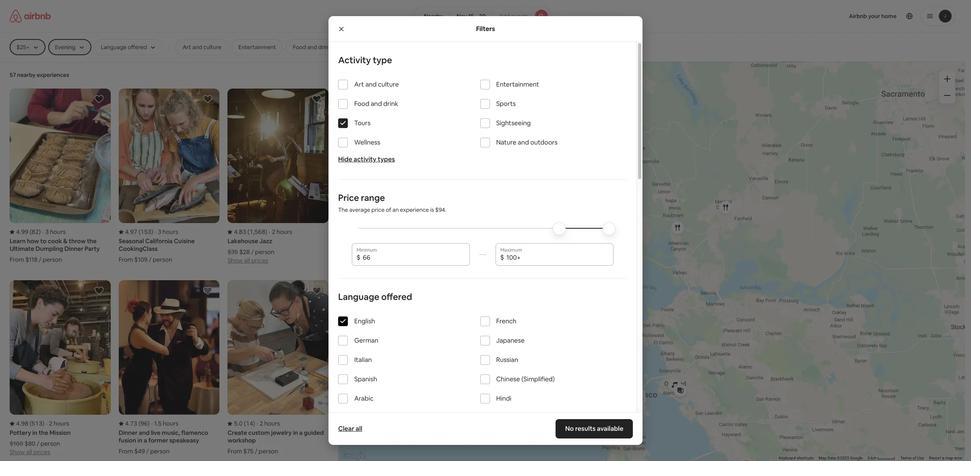 Task type: locate. For each thing, give the bounding box(es) containing it.
· 2 hours inside create custom jewelry in a guided workshop group
[[257, 420, 280, 428]]

2 up custom
[[260, 420, 263, 428]]

hours for california
[[163, 228, 178, 236]]

1 vertical spatial food
[[355, 100, 370, 108]]

from down ultimate
[[10, 256, 24, 264]]

Tours button
[[376, 39, 404, 55]]

3 inside seasonal california cuisine cookingclass group
[[158, 228, 161, 236]]

hours up jewelry
[[265, 420, 280, 428]]

/ right $75
[[255, 448, 258, 455]]

hours for custom
[[265, 420, 280, 428]]

$75
[[243, 448, 254, 455]]

spanish
[[355, 375, 377, 384]]

shortcuts
[[797, 456, 814, 461]]

· 2 hours
[[269, 228, 292, 236], [46, 420, 69, 428], [257, 420, 280, 428]]

/ right $118
[[39, 256, 41, 264]]

of
[[386, 206, 392, 214], [913, 456, 917, 461]]

prices
[[252, 257, 268, 264], [33, 449, 50, 456]]

2 inside create custom jewelry in a guided workshop group
[[260, 420, 263, 428]]

a up $49
[[144, 437, 147, 445]]

of inside price range the average price of an experience is $94.
[[386, 206, 392, 214]]

cook
[[48, 237, 62, 245]]

hours right (1,568) at left
[[277, 228, 292, 236]]

3 up california
[[158, 228, 161, 236]]

report
[[930, 456, 942, 461]]

1 vertical spatial prices
[[33, 449, 50, 456]]

· 3 hours up california
[[155, 228, 178, 236]]

activity
[[338, 54, 371, 66]]

person down "dumpling"
[[43, 256, 62, 264]]

· inside create custom jewelry in a guided workshop group
[[257, 420, 258, 428]]

all right clear
[[356, 425, 363, 433]]

the
[[87, 237, 97, 245], [39, 429, 48, 437]]

tours
[[355, 119, 371, 127]]

hours inside lakehouse jazz group
[[277, 228, 292, 236]]

5.0 out of 5 average rating,  14 reviews image
[[228, 420, 255, 428]]

5.0 (14)
[[234, 420, 255, 428]]

1 horizontal spatial culture
[[378, 80, 399, 89]]

1 vertical spatial culture
[[378, 80, 399, 89]]

None search field
[[414, 6, 552, 26]]

2 $ text field from the left
[[507, 254, 609, 262]]

google image
[[340, 451, 367, 461]]

dinner left party at the bottom of page
[[64, 245, 83, 253]]

map data ©2023 google
[[819, 456, 863, 461]]

0 vertical spatial show all prices button
[[228, 256, 268, 264]]

&
[[63, 237, 68, 245]]

add to wishlist image inside seasonal california cuisine cookingclass group
[[203, 94, 213, 104]]

· 2 hours inside pottery in the mission group
[[46, 420, 69, 428]]

· inside learn how to cook & throw the ultimate dumpling dinner party group
[[42, 228, 44, 236]]

chinese (simplified)
[[497, 375, 555, 384]]

hours inside seasonal california cuisine cookingclass group
[[163, 228, 178, 236]]

person inside dinner and live music, flamenco fusion in a former speakeasy from $49 / person
[[150, 448, 170, 455]]

3 for 4.97 (153)
[[158, 228, 161, 236]]

a left 'map'
[[943, 456, 945, 461]]

(simplified)
[[522, 375, 555, 384]]

data
[[828, 456, 837, 461]]

0 vertical spatial culture
[[203, 44, 222, 51]]

2 inside lakehouse jazz group
[[272, 228, 275, 236]]

learn how to cook & throw the ultimate dumpling dinner party group
[[10, 89, 111, 264]]

2 up jazz at the left
[[272, 228, 275, 236]]

nearby button
[[414, 6, 451, 26]]

0 horizontal spatial drink
[[319, 44, 332, 51]]

1 horizontal spatial show all prices button
[[228, 256, 268, 264]]

all down $28
[[244, 257, 250, 264]]

· for 4.97 (153)
[[155, 228, 156, 236]]

2 horizontal spatial in
[[293, 429, 298, 437]]

1 vertical spatial all
[[356, 425, 363, 433]]

keyboard shortcuts
[[779, 456, 814, 461]]

Sports button
[[342, 39, 373, 55]]

0 horizontal spatial $
[[357, 253, 361, 262]]

0 vertical spatial art and culture
[[183, 44, 222, 51]]

hours inside dinner and live music, flamenco fusion in a former speakeasy group
[[163, 420, 179, 428]]

· inside lakehouse jazz group
[[269, 228, 270, 236]]

0 horizontal spatial show
[[10, 449, 25, 456]]

0 vertical spatial the
[[87, 237, 97, 245]]

0 horizontal spatial food
[[293, 44, 306, 51]]

4.73
[[125, 420, 137, 428]]

average
[[350, 206, 370, 214]]

show
[[228, 257, 243, 264], [10, 449, 25, 456]]

0 horizontal spatial 3
[[45, 228, 49, 236]]

2 $ from the left
[[501, 253, 504, 262]]

1 vertical spatial art
[[355, 80, 364, 89]]

0 vertical spatial food and drink
[[293, 44, 332, 51]]

lakehouse
[[228, 237, 258, 245]]

4.83 out of 5 average rating,  1,568 reviews image
[[228, 228, 267, 236]]

$94.
[[436, 206, 447, 214]]

5 km
[[868, 456, 878, 461]]

person down california
[[153, 256, 172, 264]]

an
[[393, 206, 399, 214]]

hours up california
[[163, 228, 178, 236]]

live
[[151, 429, 161, 437]]

show all prices button inside pottery in the mission group
[[10, 448, 50, 456]]

/ right $28
[[251, 248, 254, 256]]

1 horizontal spatial all
[[244, 257, 250, 264]]

from down workshop
[[228, 448, 242, 455]]

0 horizontal spatial prices
[[33, 449, 50, 456]]

1 vertical spatial food and drink
[[355, 100, 399, 108]]

3 up to
[[45, 228, 49, 236]]

person right $75
[[259, 448, 278, 455]]

all
[[244, 257, 250, 264], [356, 425, 363, 433], [26, 449, 32, 456]]

nature
[[497, 138, 517, 147]]

former
[[148, 437, 168, 445]]

–
[[475, 12, 478, 20]]

learn
[[10, 237, 26, 245]]

california
[[145, 237, 173, 245]]

pottery in the mission $100 $80 / person show all prices
[[10, 429, 71, 456]]

1 horizontal spatial prices
[[252, 257, 268, 264]]

person inside 'create custom jewelry in a guided workshop from $75 / person'
[[259, 448, 278, 455]]

person down mission
[[41, 440, 60, 448]]

profile element
[[561, 0, 956, 32]]

hours inside pottery in the mission group
[[54, 420, 69, 428]]

(153)
[[139, 228, 153, 236]]

Sightseeing button
[[407, 39, 451, 55]]

1 horizontal spatial $ text field
[[507, 254, 609, 262]]

prices down jazz at the left
[[252, 257, 268, 264]]

of left an
[[386, 206, 392, 214]]

hours up the 'cook' at the bottom left
[[50, 228, 66, 236]]

prices down $80
[[33, 449, 50, 456]]

1 horizontal spatial 2
[[260, 420, 263, 428]]

3 inside learn how to cook & throw the ultimate dumpling dinner party group
[[45, 228, 49, 236]]

2 horizontal spatial 2
[[272, 228, 275, 236]]

/ right $80
[[37, 440, 39, 448]]

guests
[[512, 12, 529, 20]]

show down $100
[[10, 449, 25, 456]]

ultimate
[[10, 245, 34, 253]]

sightseeing
[[497, 119, 531, 127]]

nov
[[457, 12, 467, 20]]

a left guided
[[299, 429, 303, 437]]

1 vertical spatial show all prices button
[[10, 448, 50, 456]]

hide activity types
[[338, 155, 395, 164]]

2 3 from the left
[[158, 228, 161, 236]]

english
[[355, 317, 375, 326]]

in up $49
[[138, 437, 143, 445]]

show all prices button
[[228, 256, 268, 264], [10, 448, 50, 456]]

1 horizontal spatial art and culture
[[355, 80, 399, 89]]

· inside seasonal california cuisine cookingclass group
[[155, 228, 156, 236]]

wellness
[[355, 138, 381, 147]]

0 horizontal spatial $ text field
[[363, 254, 465, 262]]

0 horizontal spatial a
[[144, 437, 147, 445]]

· 2 hours up custom
[[257, 420, 280, 428]]

0 horizontal spatial 2
[[49, 420, 52, 428]]

3 for 4.99 (82)
[[45, 228, 49, 236]]

seasonal california cuisine cookingclass group
[[119, 89, 220, 264]]

from
[[10, 256, 24, 264], [119, 256, 133, 264], [119, 448, 133, 455], [228, 448, 242, 455]]

hours inside create custom jewelry in a guided workshop group
[[265, 420, 280, 428]]

0 horizontal spatial · 3 hours
[[42, 228, 66, 236]]

1 horizontal spatial food
[[355, 100, 370, 108]]

all down $80
[[26, 449, 32, 456]]

· inside pottery in the mission group
[[46, 420, 47, 428]]

price
[[338, 192, 359, 203]]

0 vertical spatial of
[[386, 206, 392, 214]]

food inside food and drink 'button'
[[293, 44, 306, 51]]

0 horizontal spatial art
[[183, 44, 191, 51]]

2 · 3 hours from the left
[[155, 228, 178, 236]]

the down (513)
[[39, 429, 48, 437]]

· up jazz at the left
[[269, 228, 270, 236]]

all inside button
[[356, 425, 363, 433]]

hours up mission
[[54, 420, 69, 428]]

· 2 hours for custom
[[257, 420, 280, 428]]

1 horizontal spatial · 3 hours
[[155, 228, 178, 236]]

0 horizontal spatial show all prices button
[[10, 448, 50, 456]]

5.0
[[234, 420, 243, 428]]

· right (14)
[[257, 420, 258, 428]]

4.97 (153)
[[125, 228, 153, 236]]

/ inside dinner and live music, flamenco fusion in a former speakeasy from $49 / person
[[146, 448, 149, 455]]

seasonal
[[119, 237, 144, 245]]

clear all
[[338, 425, 363, 433]]

1 horizontal spatial 3
[[158, 228, 161, 236]]

· 3 hours inside seasonal california cuisine cookingclass group
[[155, 228, 178, 236]]

1 horizontal spatial the
[[87, 237, 97, 245]]

of left use
[[913, 456, 917, 461]]

4.98 out of 5 average rating,  513 reviews image
[[10, 420, 44, 428]]

0 horizontal spatial the
[[39, 429, 48, 437]]

5
[[868, 456, 871, 461]]

0 vertical spatial dinner
[[64, 245, 83, 253]]

pottery in the mission group
[[10, 281, 111, 456]]

dinner down 4.73
[[119, 429, 138, 437]]

drink inside 'button'
[[319, 44, 332, 51]]

1 vertical spatial of
[[913, 456, 917, 461]]

0 horizontal spatial food and drink
[[293, 44, 332, 51]]

1 vertical spatial show
[[10, 449, 25, 456]]

0 horizontal spatial of
[[386, 206, 392, 214]]

from down fusion
[[119, 448, 133, 455]]

google map
showing 24 experiences. region
[[338, 61, 966, 461]]

show all prices button down lakehouse
[[228, 256, 268, 264]]

1 vertical spatial drink
[[384, 100, 399, 108]]

add to wishlist image inside learn how to cook & throw the ultimate dumpling dinner party group
[[94, 94, 104, 104]]

nearby
[[17, 71, 36, 79]]

a inside 'create custom jewelry in a guided workshop from $75 / person'
[[299, 429, 303, 437]]

add to wishlist image for create custom jewelry in a guided workshop from $75 / person
[[312, 286, 322, 296]]

0 horizontal spatial in
[[32, 429, 37, 437]]

· 3 hours for to
[[42, 228, 66, 236]]

guided
[[304, 429, 324, 437]]

from inside 'create custom jewelry in a guided workshop from $75 / person'
[[228, 448, 242, 455]]

· 3 hours inside learn how to cook & throw the ultimate dumpling dinner party group
[[42, 228, 66, 236]]

speakeasy
[[169, 437, 199, 445]]

dinner inside dinner and live music, flamenco fusion in a former speakeasy from $49 / person
[[119, 429, 138, 437]]

0 horizontal spatial art and culture
[[183, 44, 222, 51]]

2 for (14)
[[260, 420, 263, 428]]

add to wishlist image
[[312, 94, 322, 104], [94, 286, 104, 296], [203, 286, 213, 296], [312, 286, 322, 296]]

add to wishlist image for dinner and live music, flamenco fusion in a former speakeasy from $49 / person
[[203, 286, 213, 296]]

2 up mission
[[49, 420, 52, 428]]

· right (82)
[[42, 228, 44, 236]]

$ text field
[[363, 254, 465, 262], [507, 254, 609, 262]]

1 vertical spatial entertainment
[[497, 80, 539, 89]]

person inside seasonal california cuisine cookingclass from $109 / person
[[153, 256, 172, 264]]

show all prices button for prices
[[228, 256, 268, 264]]

(513)
[[30, 420, 44, 428]]

add to wishlist image
[[94, 94, 104, 104], [203, 94, 213, 104]]

· 2 hours up jazz at the left
[[269, 228, 292, 236]]

4.99 out of 5 average rating,  82 reviews image
[[10, 228, 41, 236]]

· right (513)
[[46, 420, 47, 428]]

0 vertical spatial entertainment
[[239, 44, 276, 51]]

4.99 (82)
[[16, 228, 41, 236]]

language offered
[[338, 291, 412, 303]]

the right throw
[[87, 237, 97, 245]]

hours inside learn how to cook & throw the ultimate dumpling dinner party group
[[50, 228, 66, 236]]

culture inside 'button'
[[203, 44, 222, 51]]

italian
[[355, 356, 372, 364]]

0 vertical spatial food
[[293, 44, 306, 51]]

hours for in
[[54, 420, 69, 428]]

1 $ text field from the left
[[363, 254, 465, 262]]

from inside learn how to cook & throw the ultimate dumpling dinner party from $118 / person
[[10, 256, 24, 264]]

terms
[[901, 456, 912, 461]]

in inside dinner and live music, flamenco fusion in a former speakeasy from $49 / person
[[138, 437, 143, 445]]

2 inside pottery in the mission group
[[49, 420, 52, 428]]

0 vertical spatial show
[[228, 257, 243, 264]]

1 horizontal spatial a
[[299, 429, 303, 437]]

0 vertical spatial art
[[183, 44, 191, 51]]

0 horizontal spatial dinner
[[64, 245, 83, 253]]

1 horizontal spatial food and drink
[[355, 100, 399, 108]]

1 horizontal spatial entertainment
[[497, 80, 539, 89]]

1 vertical spatial dinner
[[119, 429, 138, 437]]

$118
[[25, 256, 37, 264]]

0 vertical spatial drink
[[319, 44, 332, 51]]

· left 1.5 at left bottom
[[151, 420, 153, 428]]

1 vertical spatial art and culture
[[355, 80, 399, 89]]

1 add to wishlist image from the left
[[94, 94, 104, 104]]

1 horizontal spatial $
[[501, 253, 504, 262]]

0 horizontal spatial add to wishlist image
[[94, 94, 104, 104]]

drink inside filters dialog
[[384, 100, 399, 108]]

in right jewelry
[[293, 429, 298, 437]]

Food and drink button
[[286, 39, 338, 55]]

create custom jewelry in a guided workshop group
[[228, 281, 329, 455]]

hours up music, at left bottom
[[163, 420, 179, 428]]

/ right $49
[[146, 448, 149, 455]]

· right (153) at the left
[[155, 228, 156, 236]]

4.98
[[16, 420, 28, 428]]

1 horizontal spatial of
[[913, 456, 917, 461]]

· 2 hours inside lakehouse jazz group
[[269, 228, 292, 236]]

0 horizontal spatial entertainment
[[239, 44, 276, 51]]

1 horizontal spatial add to wishlist image
[[203, 94, 213, 104]]

show down $35
[[228, 257, 243, 264]]

1 horizontal spatial drink
[[384, 100, 399, 108]]

1 · 3 hours from the left
[[42, 228, 66, 236]]

2 horizontal spatial all
[[356, 425, 363, 433]]

food and drink inside food and drink 'button'
[[293, 44, 332, 51]]

terms of use
[[901, 456, 925, 461]]

0 horizontal spatial culture
[[203, 44, 222, 51]]

2 vertical spatial all
[[26, 449, 32, 456]]

1 vertical spatial the
[[39, 429, 48, 437]]

in down (513)
[[32, 429, 37, 437]]

chinese
[[497, 375, 520, 384]]

1 horizontal spatial in
[[138, 437, 143, 445]]

1 horizontal spatial art
[[355, 80, 364, 89]]

0 horizontal spatial all
[[26, 449, 32, 456]]

person down jazz at the left
[[255, 248, 275, 256]]

show all prices button down pottery
[[10, 448, 50, 456]]

0 vertical spatial prices
[[252, 257, 268, 264]]

2
[[272, 228, 275, 236], [49, 420, 52, 428], [260, 420, 263, 428]]

party
[[85, 245, 100, 253]]

in inside 'create custom jewelry in a guided workshop from $75 / person'
[[293, 429, 298, 437]]

0 vertical spatial all
[[244, 257, 250, 264]]

and
[[192, 44, 202, 51], [307, 44, 317, 51], [366, 80, 377, 89], [371, 100, 382, 108], [518, 138, 529, 147], [139, 429, 150, 437]]

russian
[[497, 356, 519, 364]]

show all prices button inside lakehouse jazz group
[[228, 256, 268, 264]]

1 horizontal spatial show
[[228, 257, 243, 264]]

· 2 hours up mission
[[46, 420, 69, 428]]

1 horizontal spatial dinner
[[119, 429, 138, 437]]

prices inside lakehouse jazz $35 $28 / person show all prices
[[252, 257, 268, 264]]

· 3 hours up the 'cook' at the bottom left
[[42, 228, 66, 236]]

2 add to wishlist image from the left
[[203, 94, 213, 104]]

in
[[32, 429, 37, 437], [293, 429, 298, 437], [138, 437, 143, 445]]

from inside dinner and live music, flamenco fusion in a former speakeasy from $49 / person
[[119, 448, 133, 455]]

zoom out image
[[945, 92, 951, 99]]

person down the former
[[150, 448, 170, 455]]

in inside pottery in the mission $100 $80 / person show all prices
[[32, 429, 37, 437]]

/ right $109
[[149, 256, 152, 264]]

· inside dinner and live music, flamenco fusion in a former speakeasy group
[[151, 420, 153, 428]]

1 3 from the left
[[45, 228, 49, 236]]

from left $109
[[119, 256, 133, 264]]



Task type: describe. For each thing, give the bounding box(es) containing it.
no
[[565, 425, 574, 433]]

add to wishlist image for pottery in the mission $100 $80 / person show all prices
[[94, 286, 104, 296]]

art and culture inside 'button'
[[183, 44, 222, 51]]

filters dialog
[[329, 16, 643, 461]]

1 $ from the left
[[357, 253, 361, 262]]

hide activity types button
[[338, 155, 395, 164]]

use
[[918, 456, 925, 461]]

$35
[[228, 248, 238, 256]]

no results available link
[[556, 419, 633, 439]]

culture inside filters dialog
[[378, 80, 399, 89]]

filters
[[476, 24, 495, 33]]

km
[[872, 456, 877, 461]]

prices inside pottery in the mission $100 $80 / person show all prices
[[33, 449, 50, 456]]

seasonal california cuisine cookingclass from $109 / person
[[119, 237, 195, 264]]

keyboard shortcuts button
[[779, 456, 814, 461]]

$28
[[239, 248, 250, 256]]

(14)
[[244, 420, 255, 428]]

how
[[27, 237, 39, 245]]

dinner and live music, flamenco fusion in a former speakeasy from $49 / person
[[119, 429, 208, 455]]

nearby
[[424, 12, 444, 20]]

throw
[[69, 237, 86, 245]]

4.73 out of 5 average rating,  96 reviews image
[[119, 420, 150, 428]]

hours for how
[[50, 228, 66, 236]]

/ inside learn how to cook & throw the ultimate dumpling dinner party from $118 / person
[[39, 256, 41, 264]]

zoom in image
[[945, 76, 951, 82]]

art inside filters dialog
[[355, 80, 364, 89]]

food inside filters dialog
[[355, 100, 370, 108]]

15
[[469, 12, 474, 20]]

fusion
[[119, 437, 136, 445]]

Wellness button
[[454, 39, 491, 55]]

lakehouse jazz group
[[228, 89, 329, 264]]

hide
[[338, 155, 353, 164]]

language
[[338, 291, 380, 303]]

map
[[946, 456, 954, 461]]

create
[[228, 429, 247, 437]]

person inside pottery in the mission $100 $80 / person show all prices
[[41, 440, 60, 448]]

(1,568)
[[248, 228, 267, 236]]

4.83 (1,568)
[[234, 228, 267, 236]]

keyboard
[[779, 456, 796, 461]]

map
[[819, 456, 827, 461]]

Nature and outdoors button
[[494, 39, 561, 55]]

arabic
[[355, 394, 374, 403]]

report a map error link
[[930, 456, 963, 461]]

· 2 hours for jazz
[[269, 228, 292, 236]]

nov 15 – 30 button
[[450, 6, 493, 26]]

create custom jewelry in a guided workshop from $75 / person
[[228, 429, 324, 455]]

outdoors
[[531, 138, 558, 147]]

/ inside lakehouse jazz $35 $28 / person show all prices
[[251, 248, 254, 256]]

none search field containing nearby
[[414, 6, 552, 26]]

french
[[497, 317, 517, 326]]

57 nearby experiences
[[10, 71, 69, 79]]

is
[[430, 206, 434, 214]]

to
[[40, 237, 47, 245]]

google
[[851, 456, 863, 461]]

$80
[[25, 440, 35, 448]]

food and drink inside filters dialog
[[355, 100, 399, 108]]

/ inside 'create custom jewelry in a guided workshop from $75 / person'
[[255, 448, 258, 455]]

terms of use link
[[901, 456, 925, 461]]

person inside lakehouse jazz $35 $28 / person show all prices
[[255, 248, 275, 256]]

$109
[[134, 256, 148, 264]]

experiences
[[37, 71, 69, 79]]

add
[[499, 12, 510, 20]]

activity
[[354, 155, 377, 164]]

4.98 (513)
[[16, 420, 44, 428]]

add guests button
[[493, 6, 552, 26]]

the
[[338, 206, 348, 214]]

add to wishlist image for learn how to cook & throw the ultimate dumpling dinner party from $118 / person
[[94, 94, 104, 104]]

add to wishlist image for seasonal california cuisine cookingclass from $109 / person
[[203, 94, 213, 104]]

sports
[[497, 100, 516, 108]]

· for 4.98 (513)
[[46, 420, 47, 428]]

· for 4.99 (82)
[[42, 228, 44, 236]]

nov 15 – 30
[[457, 12, 486, 20]]

lakehouse jazz $35 $28 / person show all prices
[[228, 237, 275, 264]]

types
[[378, 155, 395, 164]]

the inside pottery in the mission $100 $80 / person show all prices
[[39, 429, 48, 437]]

german
[[355, 336, 379, 345]]

$49
[[134, 448, 145, 455]]

©2023
[[838, 456, 850, 461]]

japanese
[[497, 336, 525, 345]]

from inside seasonal california cuisine cookingclass from $109 / person
[[119, 256, 133, 264]]

dinner inside learn how to cook & throw the ultimate dumpling dinner party from $118 / person
[[64, 245, 83, 253]]

4.99
[[16, 228, 28, 236]]

Entertainment button
[[232, 39, 283, 55]]

show all prices button for show
[[10, 448, 50, 456]]

2 horizontal spatial a
[[943, 456, 945, 461]]

4.97 out of 5 average rating,  153 reviews image
[[119, 228, 153, 236]]

flamenco
[[181, 429, 208, 437]]

add to wishlist image for lakehouse jazz $35 $28 / person show all prices
[[312, 94, 322, 104]]

mission
[[50, 429, 71, 437]]

1.5
[[154, 420, 162, 428]]

cuisine
[[174, 237, 195, 245]]

offered
[[382, 291, 412, 303]]

(96)
[[139, 420, 150, 428]]

person inside learn how to cook & throw the ultimate dumpling dinner party from $118 / person
[[43, 256, 62, 264]]

learn how to cook & throw the ultimate dumpling dinner party from $118 / person
[[10, 237, 100, 264]]

· 1.5 hours
[[151, 420, 179, 428]]

· for 5.0 (14)
[[257, 420, 258, 428]]

all inside lakehouse jazz $35 $28 / person show all prices
[[244, 257, 250, 264]]

· 3 hours for cuisine
[[155, 228, 178, 236]]

· for 4.83 (1,568)
[[269, 228, 270, 236]]

jewelry
[[271, 429, 292, 437]]

4.83
[[234, 228, 246, 236]]

/ inside seasonal california cuisine cookingclass from $109 / person
[[149, 256, 152, 264]]

a inside dinner and live music, flamenco fusion in a former speakeasy from $49 / person
[[144, 437, 147, 445]]

art and culture inside filters dialog
[[355, 80, 399, 89]]

no results available
[[565, 425, 624, 433]]

clear all button
[[334, 421, 367, 437]]

available
[[597, 425, 624, 433]]

/ inside pottery in the mission $100 $80 / person show all prices
[[37, 440, 39, 448]]

2 for (513)
[[49, 420, 52, 428]]

dinner and live music, flamenco fusion in a former speakeasy group
[[119, 281, 220, 455]]

price
[[372, 206, 385, 214]]

entertainment inside button
[[239, 44, 276, 51]]

· 2 hours for in
[[46, 420, 69, 428]]

(82)
[[30, 228, 41, 236]]

jazz
[[260, 237, 272, 245]]

57
[[10, 71, 16, 79]]

· for 4.73 (96)
[[151, 420, 153, 428]]

hindi
[[497, 394, 512, 403]]

art inside 'button'
[[183, 44, 191, 51]]

show inside pottery in the mission $100 $80 / person show all prices
[[10, 449, 25, 456]]

4.97
[[125, 228, 137, 236]]

type
[[373, 54, 392, 66]]

the inside learn how to cook & throw the ultimate dumpling dinner party from $118 / person
[[87, 237, 97, 245]]

2 for (1,568)
[[272, 228, 275, 236]]

5 km button
[[866, 456, 899, 461]]

and inside dinner and live music, flamenco fusion in a former speakeasy from $49 / person
[[139, 429, 150, 437]]

pottery
[[10, 429, 31, 437]]

entertainment inside filters dialog
[[497, 80, 539, 89]]

Art and culture button
[[176, 39, 229, 55]]

price range the average price of an experience is $94.
[[338, 192, 447, 214]]

activity type
[[338, 54, 392, 66]]

hours for jazz
[[277, 228, 292, 236]]

hours for and
[[163, 420, 179, 428]]

all inside pottery in the mission $100 $80 / person show all prices
[[26, 449, 32, 456]]

report a map error
[[930, 456, 963, 461]]

show inside lakehouse jazz $35 $28 / person show all prices
[[228, 257, 243, 264]]



Task type: vqa. For each thing, say whether or not it's contained in the screenshot.
pottery in the mission $100 $80 / person show all prices
yes



